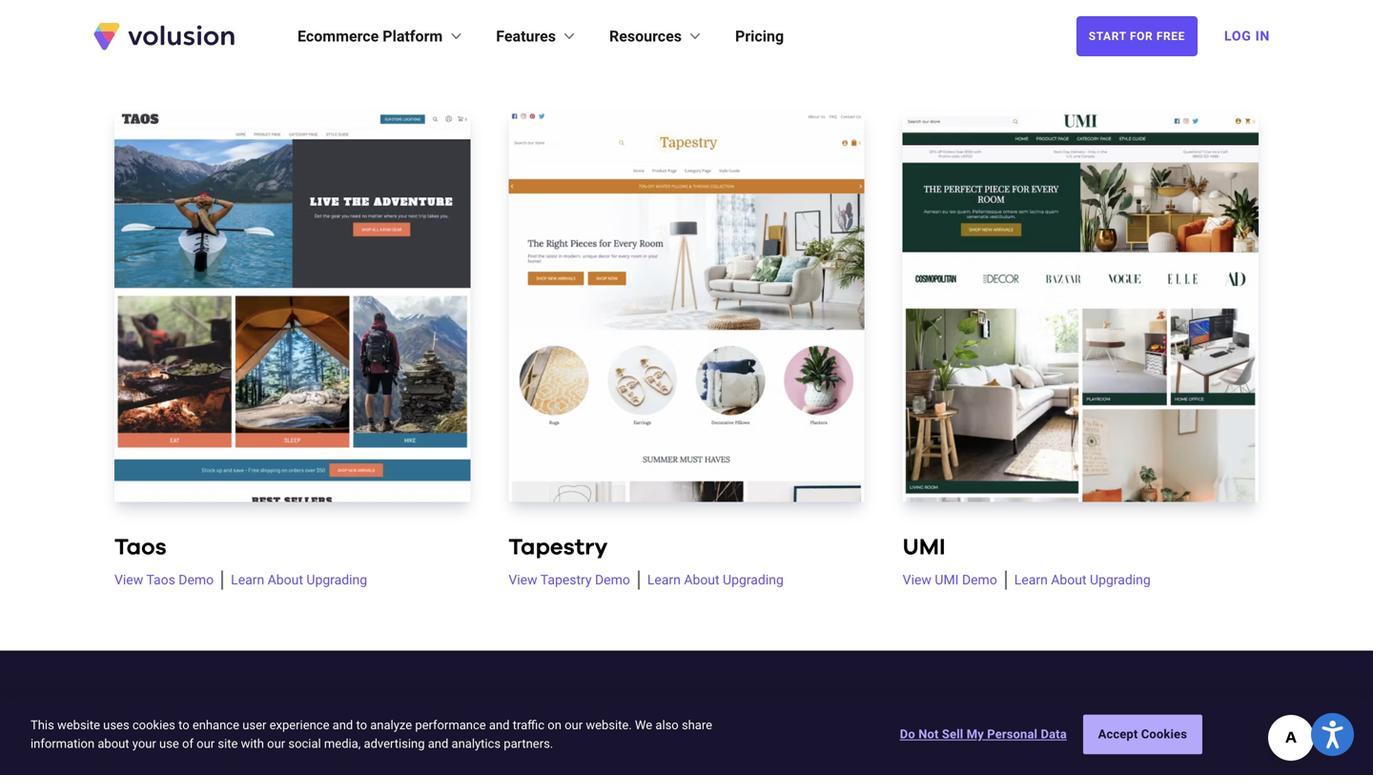 Task type: describe. For each thing, give the bounding box(es) containing it.
cookies
[[1142, 728, 1188, 742]]

demo for taos
[[179, 572, 214, 588]]

view for tapestry
[[509, 572, 538, 588]]

about for view taos demo
[[268, 572, 303, 588]]

view for taos
[[114, 572, 143, 588]]

about for view silk demo
[[260, 24, 296, 40]]

upgrading for view tapestry demo
[[723, 572, 784, 588]]

upgrading for view taos demo
[[307, 572, 367, 588]]

of
[[182, 737, 194, 751]]

also
[[656, 718, 679, 733]]

learn for view tapestry demo
[[648, 572, 681, 588]]

0 vertical spatial umi
[[903, 537, 946, 560]]

cookies
[[132, 718, 175, 733]]

information
[[31, 737, 95, 751]]

website.
[[586, 718, 632, 733]]

0 vertical spatial tapestry
[[509, 537, 608, 560]]

silk
[[147, 24, 168, 40]]

0 vertical spatial taos
[[114, 537, 167, 560]]

accept
[[1099, 728, 1139, 742]]

resources
[[610, 27, 682, 45]]

not
[[919, 728, 939, 742]]

about for view sprout demo
[[673, 24, 708, 40]]

1 vertical spatial tapestry
[[541, 572, 592, 588]]

view silk demo
[[114, 24, 206, 40]]

upgrading for view sprout demo
[[711, 24, 772, 40]]

analyze
[[370, 718, 412, 733]]

traffic
[[513, 718, 545, 733]]

learn about upgrading link for view tapestry demo
[[638, 571, 784, 590]]

privacy alert dialog
[[0, 697, 1374, 776]]

tapestry theme image
[[509, 111, 865, 502]]

learn about upgrading for view taos demo
[[231, 572, 367, 588]]

in
[[1256, 28, 1271, 44]]

uses
[[103, 718, 129, 733]]

learn for view sprout demo
[[636, 24, 669, 40]]

view taos demo
[[114, 572, 214, 588]]

view umi demo
[[903, 572, 998, 588]]

start for free
[[1089, 30, 1186, 43]]

website
[[57, 718, 100, 733]]

start for free link
[[1077, 16, 1198, 56]]

learn about upgrading link for view sprout demo
[[626, 23, 772, 42]]

this website uses cookies to enhance user experience and to analyze performance and traffic on our website. we also share information about your use of our site with our social media, advertising and analytics partners.
[[31, 718, 713, 751]]

do not sell my personal data button
[[900, 716, 1067, 754]]

experience
[[270, 718, 330, 733]]

ecommerce platform button
[[298, 25, 466, 48]]

pricing link
[[736, 25, 784, 48]]

your
[[132, 737, 156, 751]]

free
[[1157, 30, 1186, 43]]

umi theme image
[[903, 111, 1259, 502]]

learn about upgrading link for view umi demo
[[1005, 571, 1151, 590]]

taos theme image
[[114, 111, 471, 502]]

with
[[241, 737, 264, 751]]

analytics
[[452, 737, 501, 751]]

social
[[288, 737, 321, 751]]

partners.
[[504, 737, 554, 751]]

open accessibe: accessibility options, statement and help image
[[1323, 721, 1344, 749]]

about
[[98, 737, 129, 751]]

learn for view taos demo
[[231, 572, 264, 588]]

1 to from the left
[[178, 718, 190, 733]]

1 horizontal spatial and
[[428, 737, 449, 751]]



Task type: locate. For each thing, give the bounding box(es) containing it.
2 horizontal spatial our
[[565, 718, 583, 733]]

learn for view umi demo
[[1015, 572, 1048, 588]]

learn about upgrading for view tapestry demo
[[648, 572, 784, 588]]

0 horizontal spatial to
[[178, 718, 190, 733]]

about for view umi demo
[[1052, 572, 1087, 588]]

0 horizontal spatial our
[[197, 737, 215, 751]]

advertising
[[364, 737, 425, 751]]

our right of
[[197, 737, 215, 751]]

user
[[243, 718, 267, 733]]

1 vertical spatial umi
[[935, 572, 959, 588]]

log
[[1225, 28, 1252, 44]]

media,
[[324, 737, 361, 751]]

our right on
[[565, 718, 583, 733]]

learn right view umi demo
[[1015, 572, 1048, 588]]

our right "with"
[[267, 737, 285, 751]]

view
[[114, 24, 143, 40], [509, 24, 538, 40], [114, 572, 143, 588], [509, 572, 538, 588], [903, 572, 932, 588]]

ecommerce
[[298, 27, 379, 45]]

learn right view sprout demo
[[636, 24, 669, 40]]

do
[[900, 728, 916, 742]]

and up "media,"
[[333, 718, 353, 733]]

upgrading for view umi demo
[[1091, 572, 1151, 588]]

to
[[178, 718, 190, 733], [356, 718, 367, 733]]

for
[[1131, 30, 1154, 43]]

and left traffic
[[489, 718, 510, 733]]

learn right view tapestry demo
[[648, 572, 681, 588]]

do not sell my personal data
[[900, 728, 1067, 742]]

to up "media,"
[[356, 718, 367, 733]]

use
[[159, 737, 179, 751]]

performance
[[415, 718, 486, 733]]

demo for tapestry
[[595, 572, 631, 588]]

sprout
[[541, 24, 580, 40]]

sell
[[943, 728, 964, 742]]

we
[[635, 718, 653, 733]]

log in link
[[1214, 15, 1282, 57]]

view sprout demo
[[509, 24, 619, 40]]

learn for view silk demo
[[223, 24, 257, 40]]

and
[[333, 718, 353, 733], [489, 718, 510, 733], [428, 737, 449, 751]]

my
[[967, 728, 985, 742]]

on
[[548, 718, 562, 733]]

2 to from the left
[[356, 718, 367, 733]]

about for view tapestry demo
[[684, 572, 720, 588]]

upgrading
[[299, 24, 360, 40], [711, 24, 772, 40], [1127, 24, 1188, 40], [307, 572, 367, 588], [723, 572, 784, 588], [1091, 572, 1151, 588]]

learn about upgrading link
[[214, 23, 360, 42], [626, 23, 772, 42], [1042, 23, 1188, 42], [222, 571, 367, 590], [638, 571, 784, 590], [1005, 571, 1151, 590]]

learn about upgrading link for view silk demo
[[214, 23, 360, 42]]

this
[[31, 718, 54, 733]]

accept cookies button
[[1084, 715, 1203, 755]]

learn about upgrading for view umi demo
[[1015, 572, 1151, 588]]

learn about upgrading link for view taos demo
[[222, 571, 367, 590]]

umi
[[903, 537, 946, 560], [935, 572, 959, 588]]

and down performance
[[428, 737, 449, 751]]

about
[[260, 24, 296, 40], [673, 24, 708, 40], [1088, 24, 1124, 40], [268, 572, 303, 588], [684, 572, 720, 588], [1052, 572, 1087, 588]]

2 horizontal spatial and
[[489, 718, 510, 733]]

learn about upgrading
[[223, 24, 360, 40], [636, 24, 772, 40], [1052, 24, 1188, 40], [231, 572, 367, 588], [648, 572, 784, 588], [1015, 572, 1151, 588]]

demo
[[171, 24, 206, 40], [583, 24, 619, 40], [179, 572, 214, 588], [595, 572, 631, 588], [963, 572, 998, 588]]

resources button
[[610, 25, 705, 48]]

1 vertical spatial taos
[[146, 572, 175, 588]]

learn about upgrading for view silk demo
[[223, 24, 360, 40]]

share
[[682, 718, 713, 733]]

learn about upgrading for view sprout demo
[[636, 24, 772, 40]]

view tapestry demo
[[509, 572, 631, 588]]

accept cookies
[[1099, 728, 1188, 742]]

demo for umi
[[963, 572, 998, 588]]

taos
[[114, 537, 167, 560], [146, 572, 175, 588]]

0 horizontal spatial and
[[333, 718, 353, 733]]

upgrading for view silk demo
[[299, 24, 360, 40]]

site
[[218, 737, 238, 751]]

platform
[[383, 27, 443, 45]]

features button
[[496, 25, 579, 48]]

to up of
[[178, 718, 190, 733]]

start
[[1089, 30, 1127, 43]]

learn right view taos demo
[[231, 572, 264, 588]]

our
[[565, 718, 583, 733], [197, 737, 215, 751], [267, 737, 285, 751]]

enhance
[[193, 718, 239, 733]]

ecommerce platform
[[298, 27, 443, 45]]

learn
[[223, 24, 257, 40], [636, 24, 669, 40], [1052, 24, 1085, 40], [231, 572, 264, 588], [648, 572, 681, 588], [1015, 572, 1048, 588]]

pricing
[[736, 27, 784, 45]]

learn right view silk demo
[[223, 24, 257, 40]]

data
[[1041, 728, 1067, 742]]

view for umi
[[903, 572, 932, 588]]

1 horizontal spatial our
[[267, 737, 285, 751]]

tapestry
[[509, 537, 608, 560], [541, 572, 592, 588]]

personal
[[988, 728, 1038, 742]]

learn left start
[[1052, 24, 1085, 40]]

log in
[[1225, 28, 1271, 44]]

1 horizontal spatial to
[[356, 718, 367, 733]]

features
[[496, 27, 556, 45]]



Task type: vqa. For each thing, say whether or not it's contained in the screenshot.
our to the middle
yes



